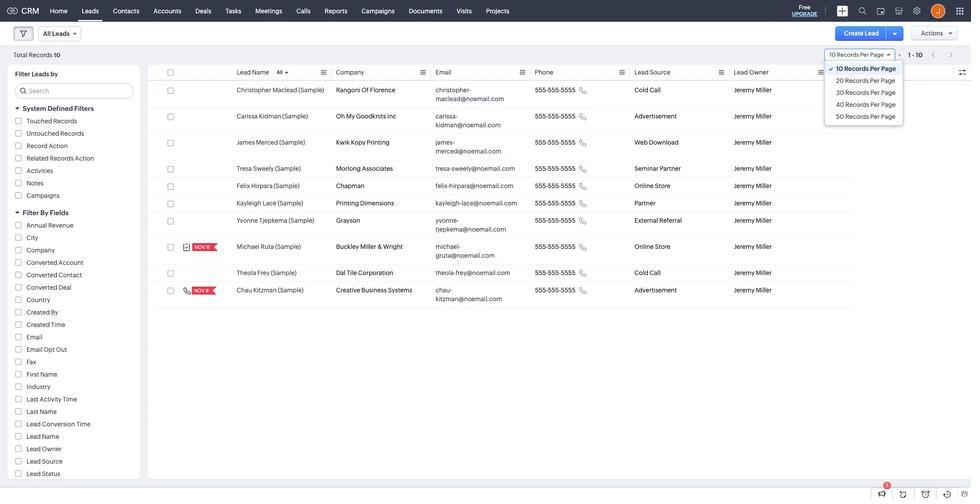 Task type: describe. For each thing, give the bounding box(es) containing it.
projects
[[486, 7, 510, 14]]

10 inside total records 10
[[54, 52, 60, 58]]

tjepkema
[[259, 217, 288, 224]]

0 horizontal spatial action
[[49, 143, 68, 150]]

external
[[635, 217, 659, 224]]

10 Records Per Page field
[[825, 49, 896, 61]]

kayleigh lace (sample) link
[[237, 199, 303, 208]]

felix
[[237, 183, 250, 190]]

visits
[[457, 7, 472, 14]]

upgrade
[[793, 11, 818, 17]]

(sample) for felix hirpara (sample)
[[274, 183, 300, 190]]

jeremy miller for theola-frey@noemail.com
[[734, 270, 772, 277]]

5555 for yvonne- tjepkema@noemail.com
[[561, 217, 576, 224]]

cold call for christopher- maclead@noemail.com
[[635, 87, 661, 94]]

first name
[[27, 371, 57, 379]]

james merced (sample)
[[237, 139, 305, 146]]

555-555-5555 for michael- gruta@noemail.com
[[535, 243, 576, 251]]

online store for michael- gruta@noemail.com
[[635, 243, 671, 251]]

carissa-
[[436, 113, 458, 120]]

carissa- kidman@noemail.com link
[[436, 112, 518, 130]]

christopher
[[237, 87, 271, 94]]

jeremy miller for carissa- kidman@noemail.com
[[734, 113, 772, 120]]

filters
[[74, 105, 94, 112]]

40 records per page option
[[826, 99, 903, 111]]

felix-hirpara@noemail.com
[[436, 183, 514, 190]]

555-555-5555 for theola-frey@noemail.com
[[535, 270, 576, 277]]

5555 for theola-frey@noemail.com
[[561, 270, 576, 277]]

download
[[649, 139, 679, 146]]

jeremy for kayleigh-lace@noemail.com
[[734, 200, 755, 207]]

profile element
[[926, 0, 951, 22]]

create menu image
[[838, 6, 849, 16]]

hirpara
[[251, 183, 273, 190]]

online for felix-hirpara@noemail.com
[[635, 183, 654, 190]]

jeremy miller for kayleigh-lace@noemail.com
[[734, 200, 772, 207]]

conversion
[[42, 421, 75, 428]]

name right first
[[40, 371, 57, 379]]

10 records per page inside option
[[837, 65, 897, 72]]

chau kitzman (sample) link
[[237, 286, 304, 295]]

5555 for christopher- maclead@noemail.com
[[561, 87, 576, 94]]

0 horizontal spatial campaigns
[[27, 192, 60, 199]]

1 horizontal spatial action
[[75, 155, 94, 162]]

total records 10
[[13, 51, 60, 58]]

0 horizontal spatial lead owner
[[27, 446, 62, 453]]

cold call for theola-frey@noemail.com
[[635, 270, 661, 277]]

jeremy miller for chau- kitzman@noemail.com
[[734, 287, 772, 294]]

maclead@noemail.com
[[436, 96, 504, 103]]

cold for theola-frey@noemail.com
[[635, 270, 649, 277]]

theola-frey@noemail.com link
[[436, 269, 511, 278]]

gruta@noemail.com
[[436, 252, 495, 259]]

james- merced@noemail.com
[[436, 139, 502, 155]]

industry
[[27, 384, 50, 391]]

nov 11
[[195, 245, 210, 250]]

maclead
[[273, 87, 297, 94]]

0 vertical spatial partner
[[660, 165, 681, 172]]

theola-
[[436, 270, 456, 277]]

deals link
[[189, 0, 219, 22]]

store for felix-hirpara@noemail.com
[[655, 183, 671, 190]]

city
[[27, 235, 38, 242]]

buckley
[[336, 243, 359, 251]]

page for the 40 records per page option
[[882, 101, 896, 108]]

0 vertical spatial owner
[[750, 69, 770, 76]]

chapman
[[336, 183, 365, 190]]

Search text field
[[16, 84, 133, 98]]

crm link
[[7, 6, 39, 16]]

projects link
[[479, 0, 517, 22]]

kwik kopy printing
[[336, 139, 390, 146]]

filter by fields
[[23, 209, 69, 217]]

kayleigh-lace@noemail.com link
[[436, 199, 518, 208]]

0 vertical spatial leads
[[82, 7, 99, 14]]

filter for filter leads by
[[15, 71, 30, 78]]

external referral
[[635, 217, 682, 224]]

1 for 1 - 10
[[909, 51, 911, 58]]

0 vertical spatial time
[[51, 322, 65, 329]]

activity
[[40, 396, 62, 403]]

jeremy miller for christopher- maclead@noemail.com
[[734, 87, 772, 94]]

(sample) for theola frey (sample)
[[271, 270, 297, 277]]

jeremy for felix-hirpara@noemail.com
[[734, 183, 755, 190]]

actions
[[922, 30, 944, 37]]

5555 for chau- kitzman@noemail.com
[[561, 287, 576, 294]]

search element
[[854, 0, 872, 22]]

fax
[[27, 359, 36, 366]]

online store for felix-hirpara@noemail.com
[[635, 183, 671, 190]]

filter by fields button
[[7, 205, 140, 221]]

home
[[50, 7, 68, 14]]

0 vertical spatial lead owner
[[734, 69, 770, 76]]

phone
[[535, 69, 554, 76]]

felix hirpara (sample)
[[237, 183, 300, 190]]

page for 20 records per page option
[[881, 77, 896, 84]]

creative business systems
[[336, 287, 413, 294]]

converted deal
[[27, 284, 71, 291]]

per for 10 records per page option
[[871, 65, 880, 72]]

felix hirpara (sample) link
[[237, 182, 300, 191]]

leads for all leads
[[52, 30, 70, 37]]

10 records per page option
[[826, 63, 903, 75]]

converted for converted account
[[27, 259, 57, 267]]

10 inside 10 records per page option
[[837, 65, 844, 72]]

records inside option
[[846, 101, 870, 108]]

untouched
[[27, 130, 59, 137]]

system defined filters button
[[7, 101, 140, 116]]

ruta
[[261, 243, 274, 251]]

by for created
[[51, 309, 58, 316]]

jeremy miller for michael- gruta@noemail.com
[[734, 243, 772, 251]]

buckley miller & wright
[[336, 243, 403, 251]]

tjepkema@noemail.com
[[436, 226, 506, 233]]

records down record action
[[50, 155, 74, 162]]

records inside field
[[837, 52, 860, 58]]

kayleigh-lace@noemail.com
[[436, 200, 518, 207]]

30
[[837, 89, 845, 96]]

time for conversion
[[76, 421, 91, 428]]

dimensions
[[360, 200, 394, 207]]

by for filter
[[40, 209, 48, 217]]

11
[[206, 245, 210, 250]]

created for created by
[[27, 309, 50, 316]]

status
[[42, 471, 60, 478]]

lead status
[[27, 471, 60, 478]]

free
[[799, 4, 811, 11]]

filter for filter by fields
[[23, 209, 39, 217]]

40 records per page
[[837, 101, 896, 108]]

name down conversion
[[42, 434, 59, 441]]

20
[[837, 77, 844, 84]]

page for 50 records per page option
[[882, 113, 896, 120]]

0 vertical spatial lead source
[[635, 69, 671, 76]]

chau- kitzman@noemail.com
[[436, 287, 502, 303]]

5555 for james- merced@noemail.com
[[561, 139, 576, 146]]

records up filter leads by
[[29, 51, 53, 58]]

kitzman@noemail.com
[[436, 296, 502, 303]]

jeremy for theola-frey@noemail.com
[[734, 270, 755, 277]]

leads for filter leads by
[[32, 71, 49, 78]]

james- merced@noemail.com link
[[436, 138, 518, 156]]

calls link
[[290, 0, 318, 22]]

sweely@noemail.com
[[452, 165, 515, 172]]

online for michael- gruta@noemail.com
[[635, 243, 654, 251]]

annual
[[27, 222, 47, 229]]

florence
[[370, 87, 396, 94]]

records up 20 records per page option
[[845, 65, 869, 72]]

page for 30 records per page option
[[882, 89, 896, 96]]

first
[[27, 371, 39, 379]]

web download
[[635, 139, 679, 146]]

cold for christopher- maclead@noemail.com
[[635, 87, 649, 94]]

name up christopher
[[252, 69, 269, 76]]

michael- gruta@noemail.com
[[436, 243, 495, 259]]

555-555-5555 for christopher- maclead@noemail.com
[[535, 87, 576, 94]]

michael
[[237, 243, 260, 251]]

hirpara@noemail.com
[[450, 183, 514, 190]]

per for 20 records per page option
[[871, 77, 880, 84]]

contacts link
[[106, 0, 147, 22]]

5555 for kayleigh-lace@noemail.com
[[561, 200, 576, 207]]

lead inside button
[[865, 30, 880, 37]]

merced
[[256, 139, 278, 146]]

miller for felix-hirpara@noemail.com
[[756, 183, 772, 190]]

per for 50 records per page option
[[871, 113, 880, 120]]

accounts link
[[147, 0, 189, 22]]

tresa
[[237, 165, 252, 172]]

555-555-5555 for felix-hirpara@noemail.com
[[535, 183, 576, 190]]

call for christopher- maclead@noemail.com
[[650, 87, 661, 94]]

yvonne
[[237, 217, 258, 224]]

inc
[[388, 113, 397, 120]]

miller for michael- gruta@noemail.com
[[756, 243, 772, 251]]

of
[[362, 87, 369, 94]]

jeremy miller for tresa-sweely@noemail.com
[[734, 165, 772, 172]]

(sample) for christopher maclead (sample)
[[299, 87, 324, 94]]

chau-
[[436, 287, 452, 294]]

related
[[27, 155, 49, 162]]

yvonne-
[[436, 217, 459, 224]]

kayleigh
[[237, 200, 262, 207]]

per inside the "10 records per page" field
[[861, 52, 870, 58]]

-
[[913, 51, 915, 58]]

profile image
[[932, 4, 946, 18]]

5555 for michael- gruta@noemail.com
[[561, 243, 576, 251]]

touched records
[[27, 118, 77, 125]]

jeremy for yvonne- tjepkema@noemail.com
[[734, 217, 755, 224]]



Task type: locate. For each thing, give the bounding box(es) containing it.
2 vertical spatial email
[[27, 347, 42, 354]]

0 vertical spatial 1
[[909, 51, 911, 58]]

total
[[13, 51, 27, 58]]

4 jeremy miller from the top
[[734, 165, 772, 172]]

10 right "-"
[[916, 51, 923, 58]]

miller for carissa- kidman@noemail.com
[[756, 113, 772, 120]]

page down 30 records per page at the top of the page
[[882, 101, 896, 108]]

by up created time
[[51, 309, 58, 316]]

action up related records action
[[49, 143, 68, 150]]

1 vertical spatial time
[[63, 396, 77, 403]]

0 horizontal spatial 1
[[887, 483, 889, 489]]

8 jeremy miller from the top
[[734, 243, 772, 251]]

10 jeremy from the top
[[734, 287, 755, 294]]

jeremy miller
[[734, 87, 772, 94], [734, 113, 772, 120], [734, 139, 772, 146], [734, 165, 772, 172], [734, 183, 772, 190], [734, 200, 772, 207], [734, 217, 772, 224], [734, 243, 772, 251], [734, 270, 772, 277], [734, 287, 772, 294]]

1 vertical spatial lead owner
[[27, 446, 62, 453]]

9 5555 from the top
[[561, 270, 576, 277]]

5555 for tresa-sweely@noemail.com
[[561, 165, 576, 172]]

1 online store from the top
[[635, 183, 671, 190]]

nov 8 link
[[192, 287, 210, 295]]

555-555-5555 for kayleigh-lace@noemail.com
[[535, 200, 576, 207]]

555-555-5555 for tresa-sweely@noemail.com
[[535, 165, 576, 172]]

1 horizontal spatial lead name
[[237, 69, 269, 76]]

deal
[[59, 284, 71, 291]]

1 cold from the top
[[635, 87, 649, 94]]

10 up by at the top left of page
[[54, 52, 60, 58]]

records down 20 records per page option
[[846, 89, 870, 96]]

&
[[378, 243, 382, 251]]

kayleigh-
[[436, 200, 462, 207]]

last name
[[27, 409, 57, 416]]

defined
[[48, 105, 73, 112]]

page up 20 records per page
[[882, 65, 897, 72]]

printing right kopy
[[367, 139, 390, 146]]

5 jeremy miller from the top
[[734, 183, 772, 190]]

kopy
[[351, 139, 366, 146]]

jeremy for james- merced@noemail.com
[[734, 139, 755, 146]]

1 vertical spatial converted
[[27, 272, 57, 279]]

5 jeremy from the top
[[734, 183, 755, 190]]

all for all
[[277, 70, 283, 75]]

filter inside dropdown button
[[23, 209, 39, 217]]

records down the 40 records per page option
[[846, 113, 870, 120]]

1 online from the top
[[635, 183, 654, 190]]

2 advertisement from the top
[[635, 287, 677, 294]]

0 horizontal spatial by
[[40, 209, 48, 217]]

nov for chau
[[194, 288, 205, 294]]

1 555-555-5555 from the top
[[535, 87, 576, 94]]

email up fax
[[27, 347, 42, 354]]

leads
[[82, 7, 99, 14], [52, 30, 70, 37], [32, 71, 49, 78]]

kitzman
[[253, 287, 277, 294]]

jeremy miller for yvonne- tjepkema@noemail.com
[[734, 217, 772, 224]]

per inside 30 records per page option
[[871, 89, 880, 96]]

9 jeremy miller from the top
[[734, 270, 772, 277]]

per for 30 records per page option
[[871, 89, 880, 96]]

james-
[[436, 139, 455, 146]]

system defined filters
[[23, 105, 94, 112]]

cold
[[635, 87, 649, 94], [635, 270, 649, 277]]

advertisement
[[635, 113, 677, 120], [635, 287, 677, 294]]

1 horizontal spatial 1
[[909, 51, 911, 58]]

navigation
[[928, 48, 958, 61]]

call for theola-frey@noemail.com
[[650, 270, 661, 277]]

online down external
[[635, 243, 654, 251]]

1 vertical spatial company
[[27, 247, 55, 254]]

7 jeremy from the top
[[734, 217, 755, 224]]

last for last activity time
[[27, 396, 38, 403]]

untouched records
[[27, 130, 84, 137]]

1 vertical spatial action
[[75, 155, 94, 162]]

per inside the 40 records per page option
[[871, 101, 881, 108]]

jeremy for christopher- maclead@noemail.com
[[734, 87, 755, 94]]

(sample) right frey
[[271, 270, 297, 277]]

(sample) for michael ruta (sample)
[[275, 243, 301, 251]]

1 vertical spatial filter
[[23, 209, 39, 217]]

dal tile corporation
[[336, 270, 394, 277]]

nov left 8
[[194, 288, 205, 294]]

oh my goodknits inc
[[336, 113, 397, 120]]

1 vertical spatial email
[[27, 334, 42, 341]]

1 horizontal spatial all
[[277, 70, 283, 75]]

10 inside the "10 records per page" field
[[830, 52, 836, 58]]

1 converted from the top
[[27, 259, 57, 267]]

converted for converted deal
[[27, 284, 57, 291]]

miller for yvonne- tjepkema@noemail.com
[[756, 217, 772, 224]]

2 555-555-5555 from the top
[[535, 113, 576, 120]]

store down external referral
[[655, 243, 671, 251]]

jeremy for carissa- kidman@noemail.com
[[734, 113, 755, 120]]

4 555-555-5555 from the top
[[535, 165, 576, 172]]

0 horizontal spatial printing
[[336, 200, 359, 207]]

tresa sweely (sample) link
[[237, 164, 301, 173]]

0 horizontal spatial all
[[43, 30, 51, 37]]

business
[[362, 287, 387, 294]]

(sample) right ruta
[[275, 243, 301, 251]]

created down the created by
[[27, 322, 50, 329]]

records down touched records
[[60, 130, 84, 137]]

lead name up christopher
[[237, 69, 269, 76]]

miller for theola-frey@noemail.com
[[756, 270, 772, 277]]

7 555-555-5555 from the top
[[535, 217, 576, 224]]

jeremy miller for felix-hirpara@noemail.com
[[734, 183, 772, 190]]

0 vertical spatial online
[[635, 183, 654, 190]]

michael ruta (sample) link
[[237, 243, 301, 251]]

1 vertical spatial cold call
[[635, 270, 661, 277]]

0 horizontal spatial lead name
[[27, 434, 59, 441]]

1 5555 from the top
[[561, 87, 576, 94]]

1 vertical spatial cold
[[635, 270, 649, 277]]

per down 30 records per page at the top of the page
[[871, 101, 881, 108]]

1 vertical spatial all
[[277, 70, 283, 75]]

1
[[909, 51, 911, 58], [887, 483, 889, 489]]

leads left by at the top left of page
[[32, 71, 49, 78]]

555-555-5555 for yvonne- tjepkema@noemail.com
[[535, 217, 576, 224]]

1 vertical spatial nov
[[194, 288, 205, 294]]

nov 8
[[194, 288, 209, 294]]

1 vertical spatial call
[[650, 270, 661, 277]]

30 records per page option
[[826, 87, 903, 99]]

0 horizontal spatial partner
[[635, 200, 656, 207]]

per for the 40 records per page option
[[871, 101, 881, 108]]

2 last from the top
[[27, 409, 38, 416]]

3 converted from the top
[[27, 284, 57, 291]]

1 horizontal spatial campaigns
[[362, 7, 395, 14]]

1 store from the top
[[655, 183, 671, 190]]

last down the industry
[[27, 396, 38, 403]]

row group
[[148, 82, 853, 308]]

2 cold call from the top
[[635, 270, 661, 277]]

jeremy for michael- gruta@noemail.com
[[734, 243, 755, 251]]

All Leads field
[[38, 26, 81, 41]]

yvonne tjepkema (sample)
[[237, 217, 314, 224]]

christopher maclead (sample)
[[237, 87, 324, 94]]

nov left 11 on the left of page
[[195, 245, 205, 250]]

tresa-
[[436, 165, 452, 172]]

records down defined
[[53, 118, 77, 125]]

per inside 10 records per page option
[[871, 65, 880, 72]]

9 555-555-5555 from the top
[[535, 270, 576, 277]]

0 horizontal spatial leads
[[32, 71, 49, 78]]

michael-
[[436, 243, 461, 251]]

10 5555 from the top
[[561, 287, 576, 294]]

tresa-sweely@noemail.com link
[[436, 164, 515, 173]]

email opt out
[[27, 347, 67, 354]]

1 horizontal spatial printing
[[367, 139, 390, 146]]

store for michael- gruta@noemail.com
[[655, 243, 671, 251]]

nov
[[195, 245, 205, 250], [194, 288, 205, 294]]

555-555-5555 for chau- kitzman@noemail.com
[[535, 287, 576, 294]]

0 vertical spatial last
[[27, 396, 38, 403]]

2 call from the top
[[650, 270, 661, 277]]

0 vertical spatial printing
[[367, 139, 390, 146]]

50 records per page option
[[826, 111, 903, 123]]

grayson
[[336, 217, 360, 224]]

jeremy for chau- kitzman@noemail.com
[[734, 287, 755, 294]]

michael- gruta@noemail.com link
[[436, 243, 518, 260]]

1 advertisement from the top
[[635, 113, 677, 120]]

(sample) right lace on the left top of page
[[278, 200, 303, 207]]

created time
[[27, 322, 65, 329]]

20 records per page option
[[826, 75, 903, 87]]

1 vertical spatial online store
[[635, 243, 671, 251]]

per down 40 records per page
[[871, 113, 880, 120]]

0 vertical spatial call
[[650, 87, 661, 94]]

0 vertical spatial cold call
[[635, 87, 661, 94]]

3 5555 from the top
[[561, 139, 576, 146]]

converted up converted contact
[[27, 259, 57, 267]]

advertisement for chau- kitzman@noemail.com
[[635, 287, 677, 294]]

list box containing 10 records per page
[[826, 61, 903, 125]]

1 vertical spatial advertisement
[[635, 287, 677, 294]]

carissa- kidman@noemail.com
[[436, 113, 501, 129]]

rangoni of florence
[[336, 87, 396, 94]]

30 records per page
[[837, 89, 896, 96]]

per inside 20 records per page option
[[871, 77, 880, 84]]

miller for christopher- maclead@noemail.com
[[756, 87, 772, 94]]

leads down home
[[52, 30, 70, 37]]

1 horizontal spatial by
[[51, 309, 58, 316]]

2 vertical spatial converted
[[27, 284, 57, 291]]

0 vertical spatial nov
[[195, 245, 205, 250]]

list box
[[826, 61, 903, 125]]

2 online store from the top
[[635, 243, 671, 251]]

activities
[[27, 168, 53, 175]]

time right conversion
[[76, 421, 91, 428]]

2 converted from the top
[[27, 272, 57, 279]]

1 jeremy miller from the top
[[734, 87, 772, 94]]

search image
[[859, 7, 867, 15]]

1 jeremy from the top
[[734, 87, 755, 94]]

10 records per page up 10 records per page option
[[830, 52, 884, 58]]

online down seminar
[[635, 183, 654, 190]]

all up total records 10
[[43, 30, 51, 37]]

3 jeremy miller from the top
[[734, 139, 772, 146]]

per up 40 records per page
[[871, 89, 880, 96]]

page up 40 records per page
[[882, 89, 896, 96]]

create menu element
[[832, 0, 854, 22]]

store down seminar partner
[[655, 183, 671, 190]]

row group containing christopher maclead (sample)
[[148, 82, 853, 308]]

2 jeremy miller from the top
[[734, 113, 772, 120]]

10 up 20
[[837, 65, 844, 72]]

all inside all leads field
[[43, 30, 51, 37]]

2 store from the top
[[655, 243, 671, 251]]

1 horizontal spatial lead source
[[635, 69, 671, 76]]

records inside option
[[846, 77, 869, 84]]

0 vertical spatial source
[[650, 69, 671, 76]]

system
[[23, 105, 46, 112]]

converted up country
[[27, 284, 57, 291]]

page down 40 records per page
[[882, 113, 896, 120]]

0 vertical spatial action
[[49, 143, 68, 150]]

0 vertical spatial by
[[40, 209, 48, 217]]

name down activity
[[40, 409, 57, 416]]

documents
[[409, 7, 443, 14]]

(sample) for chau kitzman (sample)
[[278, 287, 304, 294]]

nov 11 link
[[192, 243, 211, 251]]

2 vertical spatial time
[[76, 421, 91, 428]]

1 vertical spatial lead source
[[27, 459, 63, 466]]

miller for tresa-sweely@noemail.com
[[756, 165, 772, 172]]

reports link
[[318, 0, 355, 22]]

by up annual revenue
[[40, 209, 48, 217]]

1 for 1
[[887, 483, 889, 489]]

converted for converted contact
[[27, 272, 57, 279]]

5555 for felix-hirpara@noemail.com
[[561, 183, 576, 190]]

2 cold from the top
[[635, 270, 649, 277]]

1 vertical spatial store
[[655, 243, 671, 251]]

1 horizontal spatial partner
[[660, 165, 681, 172]]

0 vertical spatial converted
[[27, 259, 57, 267]]

miller for kayleigh-lace@noemail.com
[[756, 200, 772, 207]]

frey
[[257, 270, 270, 277]]

0 vertical spatial company
[[336, 69, 365, 76]]

calendar image
[[878, 7, 885, 14]]

felix-
[[436, 183, 450, 190]]

per up 10 records per page option
[[861, 52, 870, 58]]

(sample) for tresa sweely (sample)
[[275, 165, 301, 172]]

carissa kidman (sample)
[[237, 113, 308, 120]]

page inside option
[[881, 77, 896, 84]]

0 vertical spatial 10 records per page
[[830, 52, 884, 58]]

555-555-5555 for carissa- kidman@noemail.com
[[535, 113, 576, 120]]

1 vertical spatial by
[[51, 309, 58, 316]]

created down country
[[27, 309, 50, 316]]

printing up 'grayson'
[[336, 200, 359, 207]]

per up 20 records per page
[[871, 65, 880, 72]]

created for created time
[[27, 322, 50, 329]]

country
[[27, 297, 50, 304]]

(sample) right tjepkema
[[289, 217, 314, 224]]

(sample) up the kayleigh lace (sample)
[[274, 183, 300, 190]]

10 records per page up 20 records per page
[[837, 65, 897, 72]]

0 vertical spatial filter
[[15, 71, 30, 78]]

online store down external referral
[[635, 243, 671, 251]]

annual revenue
[[27, 222, 73, 229]]

page for 10 records per page option
[[882, 65, 897, 72]]

page up 10 records per page option
[[871, 52, 884, 58]]

1 horizontal spatial owner
[[750, 69, 770, 76]]

1 vertical spatial lead name
[[27, 434, 59, 441]]

create lead button
[[836, 26, 888, 41]]

jeremy miller for james- merced@noemail.com
[[734, 139, 772, 146]]

2 horizontal spatial leads
[[82, 7, 99, 14]]

1 horizontal spatial lead owner
[[734, 69, 770, 76]]

(sample) right kitzman on the bottom of the page
[[278, 287, 304, 294]]

leads right home
[[82, 7, 99, 14]]

4 5555 from the top
[[561, 165, 576, 172]]

campaigns
[[362, 7, 395, 14], [27, 192, 60, 199]]

2 jeremy from the top
[[734, 113, 755, 120]]

8 5555 from the top
[[561, 243, 576, 251]]

1 horizontal spatial source
[[650, 69, 671, 76]]

filter up annual
[[23, 209, 39, 217]]

company down "city"
[[27, 247, 55, 254]]

carissa
[[237, 113, 258, 120]]

campaigns inside the campaigns link
[[362, 7, 395, 14]]

partner right seminar
[[660, 165, 681, 172]]

1 vertical spatial printing
[[336, 200, 359, 207]]

converted
[[27, 259, 57, 267], [27, 272, 57, 279], [27, 284, 57, 291]]

3 jeremy from the top
[[734, 139, 755, 146]]

time for activity
[[63, 396, 77, 403]]

5555 for carissa- kidman@noemail.com
[[561, 113, 576, 120]]

email down created time
[[27, 334, 42, 341]]

1 call from the top
[[650, 87, 661, 94]]

0 vertical spatial campaigns
[[362, 7, 395, 14]]

action down untouched records
[[75, 155, 94, 162]]

email up christopher-
[[436, 69, 452, 76]]

5 5555 from the top
[[561, 183, 576, 190]]

page inside option
[[882, 101, 896, 108]]

10 jeremy miller from the top
[[734, 287, 772, 294]]

miller for james- merced@noemail.com
[[756, 139, 772, 146]]

1 vertical spatial 10 records per page
[[837, 65, 897, 72]]

create
[[845, 30, 864, 37]]

records up 10 records per page option
[[837, 52, 860, 58]]

lead source
[[635, 69, 671, 76], [27, 459, 63, 466]]

james
[[237, 139, 255, 146]]

theola
[[237, 270, 256, 277]]

2 5555 from the top
[[561, 113, 576, 120]]

1 vertical spatial partner
[[635, 200, 656, 207]]

0 vertical spatial cold
[[635, 87, 649, 94]]

5 555-555-5555 from the top
[[535, 183, 576, 190]]

page up 30 records per page at the top of the page
[[881, 77, 896, 84]]

0 horizontal spatial owner
[[42, 446, 62, 453]]

10 555-555-5555 from the top
[[535, 287, 576, 294]]

leads inside field
[[52, 30, 70, 37]]

0 vertical spatial store
[[655, 183, 671, 190]]

8 jeremy from the top
[[734, 243, 755, 251]]

(sample) right kidman at the left top of page
[[282, 113, 308, 120]]

miller for chau- kitzman@noemail.com
[[756, 287, 772, 294]]

converted up converted deal
[[27, 272, 57, 279]]

1 last from the top
[[27, 396, 38, 403]]

time right activity
[[63, 396, 77, 403]]

(sample) right maclead
[[299, 87, 324, 94]]

all
[[43, 30, 51, 37], [277, 70, 283, 75]]

crm
[[21, 6, 39, 16]]

2 created from the top
[[27, 322, 50, 329]]

yvonne- tjepkema@noemail.com
[[436, 217, 506, 233]]

1 vertical spatial owner
[[42, 446, 62, 453]]

1 vertical spatial last
[[27, 409, 38, 416]]

1 horizontal spatial company
[[336, 69, 365, 76]]

felix-hirpara@noemail.com link
[[436, 182, 514, 191]]

1 horizontal spatial leads
[[52, 30, 70, 37]]

0 vertical spatial online store
[[635, 183, 671, 190]]

1 created from the top
[[27, 309, 50, 316]]

all up christopher maclead (sample)
[[277, 70, 283, 75]]

per inside 50 records per page option
[[871, 113, 880, 120]]

10 up 10 records per page option
[[830, 52, 836, 58]]

(sample) right merced
[[279, 139, 305, 146]]

1 vertical spatial online
[[635, 243, 654, 251]]

9 jeremy from the top
[[734, 270, 755, 277]]

theola frey (sample) link
[[237, 269, 297, 278]]

(sample) for carissa kidman (sample)
[[282, 113, 308, 120]]

tresa-sweely@noemail.com
[[436, 165, 515, 172]]

1 cold call from the top
[[635, 87, 661, 94]]

frey@noemail.com
[[456, 270, 511, 277]]

advertisement for carissa- kidman@noemail.com
[[635, 113, 677, 120]]

touched
[[27, 118, 52, 125]]

meetings
[[256, 7, 282, 14]]

associates
[[362, 165, 393, 172]]

555-555-5555 for james- merced@noemail.com
[[535, 139, 576, 146]]

cold call
[[635, 87, 661, 94], [635, 270, 661, 277]]

web
[[635, 139, 648, 146]]

(sample) for kayleigh lace (sample)
[[278, 200, 303, 207]]

2 vertical spatial leads
[[32, 71, 49, 78]]

opt
[[44, 347, 55, 354]]

company
[[336, 69, 365, 76], [27, 247, 55, 254]]

page inside field
[[871, 52, 884, 58]]

(sample) inside "link"
[[274, 183, 300, 190]]

1 vertical spatial campaigns
[[27, 192, 60, 199]]

10
[[916, 51, 923, 58], [830, 52, 836, 58], [54, 52, 60, 58], [837, 65, 844, 72]]

per up 30 records per page at the top of the page
[[871, 77, 880, 84]]

record action
[[27, 143, 68, 150]]

6 555-555-5555 from the top
[[535, 200, 576, 207]]

6 5555 from the top
[[561, 200, 576, 207]]

campaigns down notes
[[27, 192, 60, 199]]

all for all leads
[[43, 30, 51, 37]]

christopher- maclead@noemail.com link
[[436, 86, 518, 104]]

0 vertical spatial email
[[436, 69, 452, 76]]

company up rangoni on the top left of the page
[[336, 69, 365, 76]]

christopher- maclead@noemail.com
[[436, 87, 504, 103]]

records down 30 records per page option
[[846, 101, 870, 108]]

(sample) for james merced (sample)
[[279, 139, 305, 146]]

7 jeremy miller from the top
[[734, 217, 772, 224]]

0 vertical spatial advertisement
[[635, 113, 677, 120]]

2 online from the top
[[635, 243, 654, 251]]

last down last activity time
[[27, 409, 38, 416]]

time down the created by
[[51, 322, 65, 329]]

1 vertical spatial created
[[27, 322, 50, 329]]

lead name down conversion
[[27, 434, 59, 441]]

campaigns right reports link on the left top
[[362, 7, 395, 14]]

8 555-555-5555 from the top
[[535, 243, 576, 251]]

10 records per page inside field
[[830, 52, 884, 58]]

3 555-555-5555 from the top
[[535, 139, 576, 146]]

0 horizontal spatial lead source
[[27, 459, 63, 466]]

7 5555 from the top
[[561, 217, 576, 224]]

0 vertical spatial all
[[43, 30, 51, 37]]

lace
[[263, 200, 277, 207]]

filter down total
[[15, 71, 30, 78]]

created
[[27, 309, 50, 316], [27, 322, 50, 329]]

by inside filter by fields dropdown button
[[40, 209, 48, 217]]

jeremy for tresa-sweely@noemail.com
[[734, 165, 755, 172]]

partner up external
[[635, 200, 656, 207]]

1 vertical spatial source
[[42, 459, 63, 466]]

records down 10 records per page option
[[846, 77, 869, 84]]

0 horizontal spatial source
[[42, 459, 63, 466]]

1 vertical spatial leads
[[52, 30, 70, 37]]

(sample) right sweely
[[275, 165, 301, 172]]

deals
[[196, 7, 211, 14]]

nov inside "link"
[[195, 245, 205, 250]]

6 jeremy from the top
[[734, 200, 755, 207]]

6 jeremy miller from the top
[[734, 200, 772, 207]]

(sample) for yvonne tjepkema (sample)
[[289, 217, 314, 224]]

1 vertical spatial 1
[[887, 483, 889, 489]]

4 jeremy from the top
[[734, 165, 755, 172]]

last for last name
[[27, 409, 38, 416]]

0 horizontal spatial company
[[27, 247, 55, 254]]

0 vertical spatial lead name
[[237, 69, 269, 76]]

fields
[[50, 209, 69, 217]]

0 vertical spatial created
[[27, 309, 50, 316]]

online store down seminar partner
[[635, 183, 671, 190]]

nov for michael
[[195, 245, 205, 250]]



Task type: vqa. For each thing, say whether or not it's contained in the screenshot.


